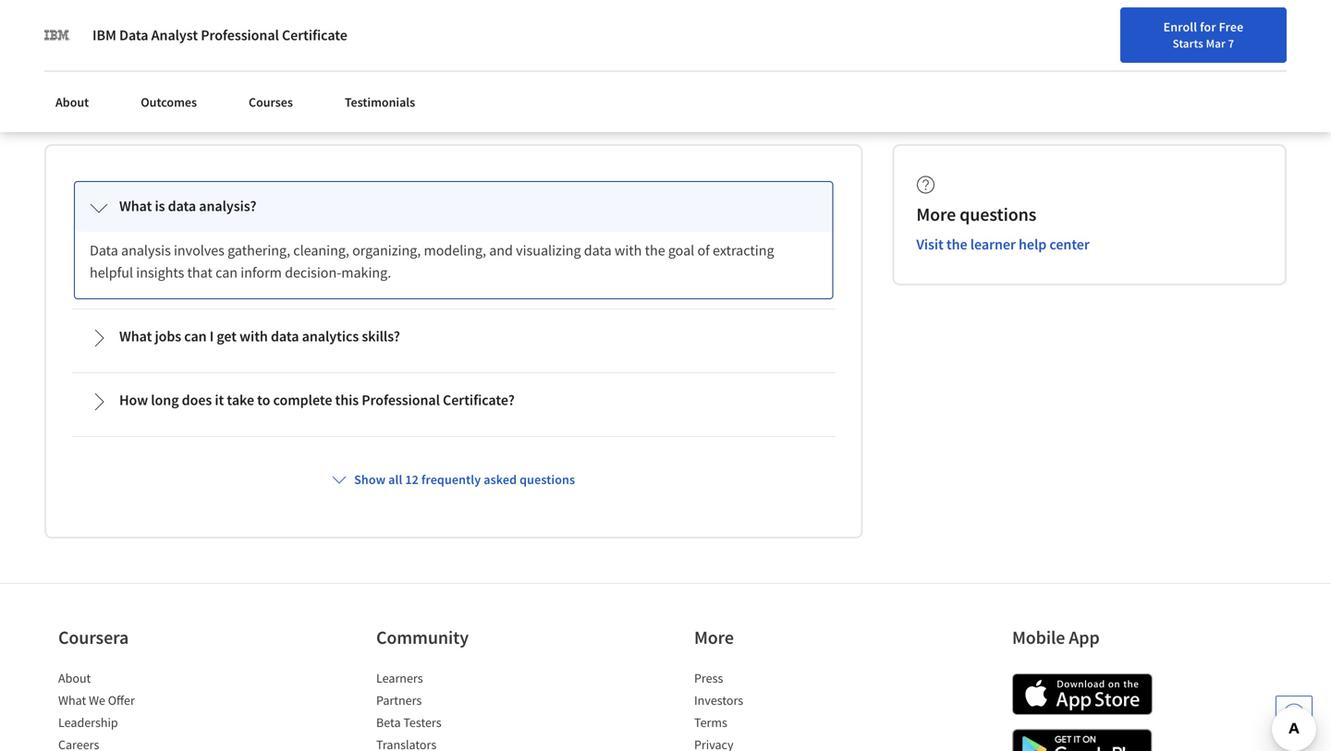 Task type: describe. For each thing, give the bounding box(es) containing it.
0 horizontal spatial professional
[[201, 26, 279, 44]]

show all 12 frequently asked questions
[[354, 472, 575, 488]]

all
[[389, 472, 403, 488]]

cleaning,
[[293, 241, 350, 260]]

data inside what is data analysis? dropdown button
[[168, 197, 196, 215]]

list item for more
[[695, 736, 852, 752]]

coursera
[[58, 627, 129, 650]]

questions inside more questions visit the learner help center
[[960, 203, 1037, 226]]

frequently
[[422, 472, 481, 488]]

does
[[182, 391, 212, 410]]

help
[[1019, 235, 1047, 254]]

press link
[[695, 671, 724, 687]]

list item for coursera
[[58, 736, 216, 752]]

coursera image
[[22, 15, 140, 45]]

learners partners beta testers
[[376, 671, 442, 732]]

for
[[1201, 18, 1217, 35]]

involves
[[174, 241, 225, 260]]

mobile
[[1013, 627, 1066, 650]]

gathering,
[[228, 241, 290, 260]]

and
[[490, 241, 513, 260]]

enroll for free starts mar 7
[[1164, 18, 1244, 51]]

analyst
[[151, 26, 198, 44]]

list for more
[[695, 670, 852, 752]]

learners
[[376, 671, 423, 687]]

0 vertical spatial questions
[[239, 89, 347, 122]]

terms
[[695, 715, 728, 732]]

data inside "data analysis involves gathering, cleaning, organizing, modeling, and visualizing data with the goal of extracting helpful insights that can inform decision-making."
[[90, 241, 118, 260]]

free
[[1220, 18, 1244, 35]]

visit the learner help center link
[[917, 235, 1090, 254]]

visualizing
[[516, 241, 581, 260]]

is
[[155, 197, 165, 215]]

data inside "data analysis involves gathering, cleaning, organizing, modeling, and visualizing data with the goal of extracting helpful insights that can inform decision-making."
[[584, 241, 612, 260]]

leadership link
[[58, 715, 118, 732]]

jobs
[[155, 327, 181, 346]]

take
[[227, 391, 254, 410]]

more for more
[[695, 627, 734, 650]]

the inside more questions visit the learner help center
[[947, 235, 968, 254]]

with inside "data analysis involves gathering, cleaning, organizing, modeling, and visualizing data with the goal of extracting helpful insights that can inform decision-making."
[[615, 241, 642, 260]]

this
[[335, 391, 359, 410]]

show all 12 frequently asked questions button
[[325, 463, 583, 497]]

what jobs can i get with data analytics skills? button
[[75, 313, 833, 363]]

i
[[210, 327, 214, 346]]

what inside about what we offer leadership
[[58, 693, 86, 709]]

decision-
[[285, 264, 341, 282]]

making.
[[341, 264, 391, 282]]

download on the app store image
[[1013, 674, 1153, 716]]

show
[[354, 472, 386, 488]]

the inside "data analysis involves gathering, cleaning, organizing, modeling, and visualizing data with the goal of extracting helpful insights that can inform decision-making."
[[645, 241, 666, 260]]

beta
[[376, 715, 401, 732]]

starts
[[1173, 36, 1204, 51]]

outcomes
[[141, 94, 197, 111]]

what for what is data analysis?
[[119, 197, 152, 215]]

asked inside dropdown button
[[484, 472, 517, 488]]

to
[[257, 391, 270, 410]]

enroll
[[1164, 18, 1198, 35]]

press
[[695, 671, 724, 687]]

questions inside dropdown button
[[520, 472, 575, 488]]

complete
[[273, 391, 332, 410]]

0 vertical spatial asked
[[170, 89, 234, 122]]

0 vertical spatial data
[[119, 26, 148, 44]]

data analysis involves gathering, cleaning, organizing, modeling, and visualizing data with the goal of extracting helpful insights that can inform decision-making.
[[90, 241, 778, 282]]

about for about what we offer leadership
[[58, 671, 91, 687]]

investors
[[695, 693, 744, 709]]

insights
[[136, 264, 184, 282]]

7
[[1229, 36, 1235, 51]]

what is data analysis? button
[[75, 182, 833, 232]]

12
[[405, 472, 419, 488]]

partners
[[376, 693, 422, 709]]

inform
[[241, 264, 282, 282]]

list for coursera
[[58, 670, 216, 752]]

help center image
[[1284, 704, 1306, 726]]

more questions visit the learner help center
[[917, 203, 1090, 254]]

how
[[119, 391, 148, 410]]

that
[[187, 264, 213, 282]]

offer
[[108, 693, 135, 709]]

investors link
[[695, 693, 744, 709]]

extracting
[[713, 241, 775, 260]]

what for what jobs can i get with data analytics skills?
[[119, 327, 152, 346]]

press investors terms
[[695, 671, 744, 732]]

about link for frequently asked questions
[[44, 83, 100, 121]]

get it on google play image
[[1013, 730, 1153, 752]]



Task type: vqa. For each thing, say whether or not it's contained in the screenshot.
Data within Data Analysis Involves Gathering, Cleaning, Organizing, Modeling, And Visualizing Data With The Goal Of Extracting Helpful Insights That Can Inform Decision-Making.
yes



Task type: locate. For each thing, give the bounding box(es) containing it.
what left "we"
[[58, 693, 86, 709]]

certificate
[[282, 26, 348, 44]]

2 list item from the left
[[376, 736, 534, 752]]

analysis
[[121, 241, 171, 260]]

list item for community
[[376, 736, 534, 752]]

list item
[[58, 736, 216, 752], [376, 736, 534, 752], [695, 736, 852, 752]]

asked right the frequently
[[484, 472, 517, 488]]

1 list item from the left
[[58, 736, 216, 752]]

1 vertical spatial about link
[[58, 671, 91, 687]]

what
[[119, 197, 152, 215], [119, 327, 152, 346], [58, 693, 86, 709]]

mobile app
[[1013, 627, 1100, 650]]

organizing,
[[352, 241, 421, 260]]

can
[[216, 264, 238, 282], [184, 327, 207, 346]]

list item down terms link
[[695, 736, 852, 752]]

2 horizontal spatial questions
[[960, 203, 1037, 226]]

can left i
[[184, 327, 207, 346]]

ibm
[[92, 26, 116, 44]]

data up "helpful"
[[90, 241, 118, 260]]

more
[[917, 203, 957, 226], [695, 627, 734, 650]]

1 horizontal spatial data
[[119, 26, 148, 44]]

0 vertical spatial professional
[[201, 26, 279, 44]]

1 horizontal spatial list item
[[376, 736, 534, 752]]

can inside "data analysis involves gathering, cleaning, organizing, modeling, and visualizing data with the goal of extracting helpful insights that can inform decision-making."
[[216, 264, 238, 282]]

with left goal
[[615, 241, 642, 260]]

the right visit
[[947, 235, 968, 254]]

what jobs can i get with data analytics skills?
[[119, 327, 400, 346]]

0 vertical spatial what
[[119, 197, 152, 215]]

1 vertical spatial data
[[90, 241, 118, 260]]

analytics
[[302, 327, 359, 346]]

what left is
[[119, 197, 152, 215]]

menu item
[[1000, 18, 1119, 79]]

1 horizontal spatial asked
[[484, 472, 517, 488]]

3 list from the left
[[695, 670, 852, 752]]

data right is
[[168, 197, 196, 215]]

courses link
[[238, 83, 304, 121]]

1 vertical spatial questions
[[960, 203, 1037, 226]]

data
[[168, 197, 196, 215], [584, 241, 612, 260], [271, 327, 299, 346]]

about link up what we offer link
[[58, 671, 91, 687]]

1 horizontal spatial questions
[[520, 472, 575, 488]]

more for more questions visit the learner help center
[[917, 203, 957, 226]]

partners link
[[376, 693, 422, 709]]

1 vertical spatial what
[[119, 327, 152, 346]]

it
[[215, 391, 224, 410]]

data right visualizing at the top of page
[[584, 241, 612, 260]]

community
[[376, 627, 469, 650]]

0 vertical spatial about
[[55, 94, 89, 111]]

analysis?
[[199, 197, 257, 215]]

ibm data analyst professional certificate
[[92, 26, 348, 44]]

questions
[[239, 89, 347, 122], [960, 203, 1037, 226], [520, 472, 575, 488]]

2 horizontal spatial list
[[695, 670, 852, 752]]

about up what we offer link
[[58, 671, 91, 687]]

0 horizontal spatial the
[[645, 241, 666, 260]]

1 horizontal spatial data
[[271, 327, 299, 346]]

testimonials link
[[334, 83, 427, 121]]

learners link
[[376, 671, 423, 687]]

0 horizontal spatial list
[[58, 670, 216, 752]]

about link for more
[[58, 671, 91, 687]]

terms link
[[695, 715, 728, 732]]

list
[[58, 670, 216, 752], [376, 670, 534, 752], [695, 670, 852, 752]]

testers
[[404, 715, 442, 732]]

0 vertical spatial more
[[917, 203, 957, 226]]

more inside more questions visit the learner help center
[[917, 203, 957, 226]]

1 vertical spatial about
[[58, 671, 91, 687]]

app
[[1069, 627, 1100, 650]]

of
[[698, 241, 710, 260]]

with right get
[[240, 327, 268, 346]]

2 vertical spatial data
[[271, 327, 299, 346]]

frequently asked questions
[[44, 89, 347, 122]]

1 vertical spatial more
[[695, 627, 734, 650]]

1 horizontal spatial can
[[216, 264, 238, 282]]

list containing about
[[58, 670, 216, 752]]

list containing learners
[[376, 670, 534, 752]]

1 vertical spatial with
[[240, 327, 268, 346]]

2 list from the left
[[376, 670, 534, 752]]

1 vertical spatial data
[[584, 241, 612, 260]]

1 horizontal spatial the
[[947, 235, 968, 254]]

about inside about what we offer leadership
[[58, 671, 91, 687]]

professional inside dropdown button
[[362, 391, 440, 410]]

visit
[[917, 235, 944, 254]]

1 vertical spatial professional
[[362, 391, 440, 410]]

0 horizontal spatial data
[[168, 197, 196, 215]]

about for about
[[55, 94, 89, 111]]

we
[[89, 693, 105, 709]]

certificate?
[[443, 391, 515, 410]]

1 horizontal spatial list
[[376, 670, 534, 752]]

data right the ibm
[[119, 26, 148, 44]]

the
[[947, 235, 968, 254], [645, 241, 666, 260]]

more up press link
[[695, 627, 734, 650]]

the left goal
[[645, 241, 666, 260]]

learner
[[971, 235, 1016, 254]]

2 vertical spatial what
[[58, 693, 86, 709]]

0 horizontal spatial data
[[90, 241, 118, 260]]

get
[[217, 327, 237, 346]]

leadership
[[58, 715, 118, 732]]

what is data analysis?
[[119, 197, 257, 215]]

0 horizontal spatial list item
[[58, 736, 216, 752]]

None search field
[[264, 12, 569, 49]]

about
[[55, 94, 89, 111], [58, 671, 91, 687]]

professional right this
[[362, 391, 440, 410]]

2 horizontal spatial list item
[[695, 736, 852, 752]]

2 horizontal spatial data
[[584, 241, 612, 260]]

ibm image
[[44, 22, 70, 48]]

asked
[[170, 89, 234, 122], [484, 472, 517, 488]]

3 list item from the left
[[695, 736, 852, 752]]

2 vertical spatial questions
[[520, 472, 575, 488]]

with inside dropdown button
[[240, 327, 268, 346]]

0 horizontal spatial with
[[240, 327, 268, 346]]

0 horizontal spatial more
[[695, 627, 734, 650]]

1 horizontal spatial professional
[[362, 391, 440, 410]]

list containing press
[[695, 670, 852, 752]]

what left jobs
[[119, 327, 152, 346]]

professional
[[201, 26, 279, 44], [362, 391, 440, 410]]

1 vertical spatial asked
[[484, 472, 517, 488]]

about what we offer leadership
[[58, 671, 135, 732]]

1 list from the left
[[58, 670, 216, 752]]

can right that
[[216, 264, 238, 282]]

0 vertical spatial with
[[615, 241, 642, 260]]

about down 'ibm' image
[[55, 94, 89, 111]]

can inside "what jobs can i get with data analytics skills?" dropdown button
[[184, 327, 207, 346]]

0 horizontal spatial asked
[[170, 89, 234, 122]]

0 vertical spatial data
[[168, 197, 196, 215]]

center
[[1050, 235, 1090, 254]]

skills?
[[362, 327, 400, 346]]

outcomes link
[[130, 83, 208, 121]]

about link
[[44, 83, 100, 121], [58, 671, 91, 687]]

with
[[615, 241, 642, 260], [240, 327, 268, 346]]

list item down testers
[[376, 736, 534, 752]]

data left analytics at the top of the page
[[271, 327, 299, 346]]

0 vertical spatial about link
[[44, 83, 100, 121]]

collapsed list
[[68, 176, 839, 752]]

modeling,
[[424, 241, 487, 260]]

goal
[[669, 241, 695, 260]]

professional right analyst
[[201, 26, 279, 44]]

data inside "what jobs can i get with data analytics skills?" dropdown button
[[271, 327, 299, 346]]

testimonials
[[345, 94, 415, 111]]

what we offer link
[[58, 693, 135, 709]]

list item down offer
[[58, 736, 216, 752]]

0 vertical spatial can
[[216, 264, 238, 282]]

frequently
[[44, 89, 165, 122]]

more up visit
[[917, 203, 957, 226]]

how long does it take to complete this professional certificate?
[[119, 391, 515, 410]]

0 horizontal spatial can
[[184, 327, 207, 346]]

1 vertical spatial can
[[184, 327, 207, 346]]

asked left courses
[[170, 89, 234, 122]]

about link down 'ibm' image
[[44, 83, 100, 121]]

list for community
[[376, 670, 534, 752]]

how long does it take to complete this professional certificate? button
[[75, 376, 833, 426]]

1 horizontal spatial with
[[615, 241, 642, 260]]

helpful
[[90, 264, 133, 282]]

data
[[119, 26, 148, 44], [90, 241, 118, 260]]

mar
[[1207, 36, 1226, 51]]

0 horizontal spatial questions
[[239, 89, 347, 122]]

1 horizontal spatial more
[[917, 203, 957, 226]]

long
[[151, 391, 179, 410]]

beta testers link
[[376, 715, 442, 732]]

courses
[[249, 94, 293, 111]]



